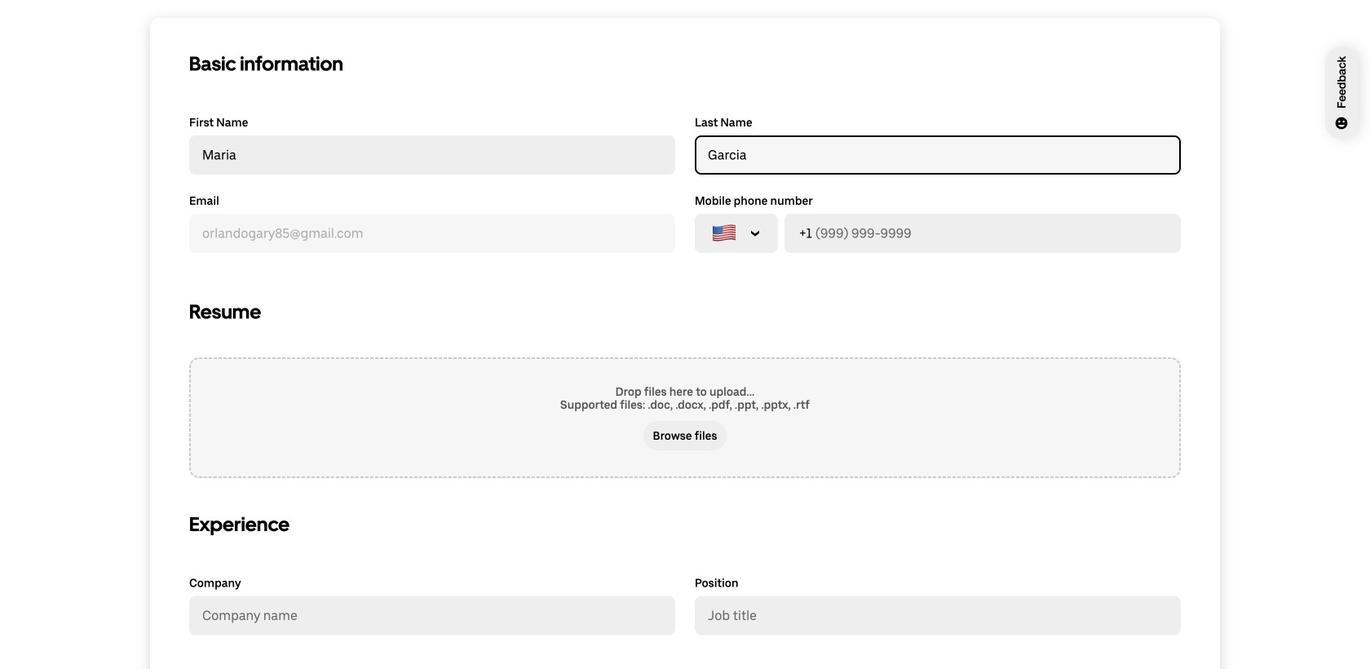 Task type: locate. For each thing, give the bounding box(es) containing it.
Job title text field
[[697, 598, 1180, 633]]

Company name text field
[[191, 598, 674, 633]]

Your first name text field
[[191, 137, 674, 173]]

E.g email@gmail.com text field
[[191, 215, 674, 251]]



Task type: describe. For each thing, give the bounding box(es) containing it.
Please enter a phone number without the country dial code. text field
[[813, 215, 1169, 251]]

Your last name text field
[[697, 137, 1180, 173]]



